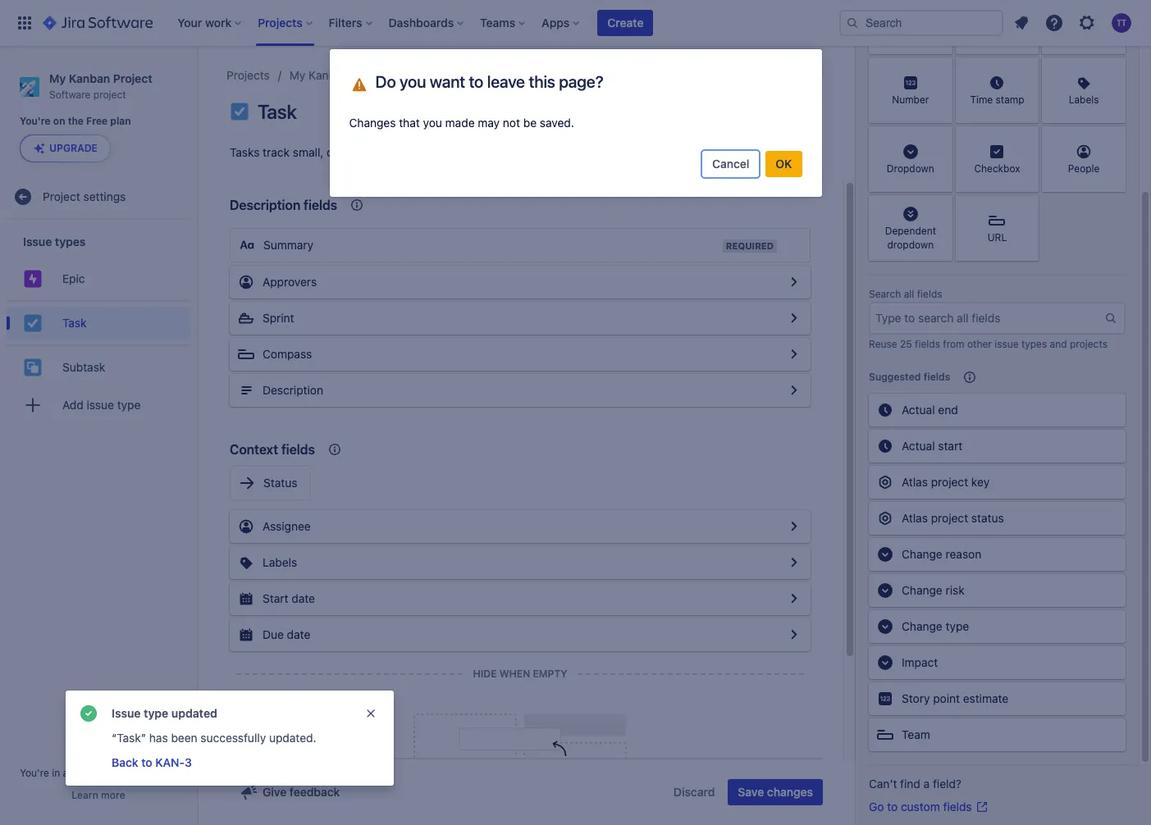 Task type: vqa. For each thing, say whether or not it's contained in the screenshot.
Star My Kanban Project icon
no



Task type: describe. For each thing, give the bounding box(es) containing it.
all
[[904, 288, 914, 300]]

to for go to custom fields
[[887, 800, 898, 814]]

assignee
[[263, 519, 311, 533]]

group containing issue types
[[7, 220, 190, 432]]

date for start date
[[292, 592, 315, 605]]

do
[[375, 72, 396, 91]]

project up changes
[[352, 68, 389, 82]]

impact
[[902, 656, 938, 669]]

fields up summary
[[304, 198, 337, 212]]

back
[[112, 756, 138, 770]]

add issue type button
[[7, 389, 190, 422]]

atlas project status button
[[869, 502, 1126, 535]]

open field configuration image for assignee
[[784, 517, 804, 537]]

my for my kanban project software project
[[49, 71, 66, 85]]

summary
[[263, 238, 314, 252]]

create button
[[598, 10, 653, 36]]

url
[[988, 232, 1007, 244]]

plan
[[110, 115, 131, 127]]

open field configuration image for description
[[784, 381, 804, 400]]

project right do
[[409, 68, 446, 82]]

1 horizontal spatial types
[[542, 68, 572, 82]]

has
[[149, 731, 168, 745]]

change type button
[[869, 610, 1126, 643]]

stamp
[[996, 94, 1024, 106]]

type for issue type updated
[[144, 706, 168, 720]]

subtask link
[[7, 351, 190, 384]]

0 vertical spatial you
[[400, 72, 426, 91]]

create
[[607, 16, 644, 30]]

fields right all
[[917, 288, 942, 300]]

fields left this link will be opened in a new tab "icon"
[[943, 800, 972, 814]]

description fields
[[230, 198, 337, 212]]

fields up status
[[281, 442, 315, 457]]

find
[[900, 777, 920, 791]]

may
[[478, 116, 500, 130]]

0 vertical spatial project settings
[[409, 68, 492, 82]]

fields left more information about the suggested fields image
[[924, 371, 950, 383]]

0 horizontal spatial project settings link
[[7, 181, 190, 214]]

you're for you're on the free plan
[[20, 115, 51, 127]]

open field configuration image for approvers
[[784, 272, 804, 292]]

epic link
[[7, 263, 190, 296]]

start
[[938, 439, 963, 453]]

point
[[933, 692, 960, 706]]

project left 3
[[144, 767, 177, 779]]

project down the atlas project key
[[931, 511, 968, 525]]

1 vertical spatial you
[[423, 116, 442, 130]]

the
[[68, 115, 84, 127]]

field?
[[933, 777, 962, 791]]

you're in a team-managed project
[[20, 767, 177, 779]]

status
[[263, 476, 297, 490]]

give
[[263, 785, 287, 799]]

change risk
[[902, 583, 965, 597]]

dismiss image
[[364, 707, 377, 720]]

do you want to leave this page? dialog
[[329, 49, 822, 197]]

type for change type
[[946, 619, 969, 633]]

more
[[101, 789, 125, 802]]

go to custom fields link
[[869, 799, 988, 816]]

change for change reason
[[902, 547, 943, 561]]

updated.
[[269, 731, 316, 745]]

dropdown
[[887, 239, 934, 251]]

issue type updated
[[112, 706, 217, 720]]

made
[[445, 116, 475, 130]]

dependent
[[885, 225, 936, 237]]

projects link
[[226, 66, 270, 85]]

risk
[[946, 583, 965, 597]]

track
[[263, 145, 290, 159]]

want
[[430, 72, 465, 91]]

number
[[892, 94, 929, 106]]

open field configuration image for due date
[[784, 625, 804, 645]]

dropdown
[[887, 163, 934, 175]]

go
[[869, 800, 884, 814]]

changes that you made may not be saved.
[[349, 116, 574, 130]]

warning image
[[349, 71, 369, 94]]

software
[[49, 88, 91, 101]]

due date
[[263, 628, 310, 642]]

save
[[738, 785, 764, 799]]

open field configuration image for compass
[[784, 345, 804, 364]]

reason
[[946, 547, 981, 561]]

add issue type
[[62, 398, 141, 412]]

you're for you're in a team-managed project
[[20, 767, 49, 779]]

change reason
[[902, 547, 981, 561]]

changes
[[767, 785, 813, 799]]

suggested fields
[[869, 371, 950, 383]]

epic
[[62, 271, 85, 285]]

upgrade button
[[21, 136, 110, 162]]

change type
[[902, 619, 969, 633]]

more information about the context fields image for description fields
[[347, 195, 367, 215]]

sprint
[[263, 311, 294, 325]]

can't find a field?
[[869, 777, 962, 791]]

assignee button
[[230, 510, 811, 543]]

type inside group
[[117, 398, 141, 412]]

task inside group
[[62, 316, 87, 330]]

my kanban project software project
[[49, 71, 152, 101]]

on
[[53, 115, 65, 127]]

issue for issue types link
[[512, 68, 539, 82]]

search image
[[846, 16, 859, 30]]

open field configuration image for sprint
[[784, 308, 804, 328]]

dependent dropdown
[[885, 225, 936, 251]]

start
[[263, 592, 288, 605]]

give feedback button
[[230, 779, 350, 806]]

been
[[171, 731, 197, 745]]

to for back to kan-3
[[141, 756, 152, 770]]

and
[[1050, 338, 1067, 350]]

tasks
[[230, 145, 260, 159]]

to inside do you want to leave this page? dialog
[[469, 72, 483, 91]]

tasks track small, distinct pieces of work.
[[230, 145, 449, 159]]

time
[[970, 94, 993, 106]]

success image
[[79, 704, 98, 724]]

task group
[[7, 301, 190, 345]]

context fields
[[230, 442, 315, 457]]



Task type: locate. For each thing, give the bounding box(es) containing it.
1 actual from the top
[[902, 403, 935, 417]]

0 horizontal spatial labels
[[263, 555, 297, 569]]

back to kan-3 link
[[112, 756, 192, 770]]

description for description fields
[[230, 198, 300, 212]]

4 open field configuration image from the top
[[784, 589, 804, 609]]

2 open field configuration image from the top
[[784, 517, 804, 537]]

atlas project key
[[902, 475, 990, 489]]

0 horizontal spatial more information about the context fields image
[[325, 440, 345, 459]]

0 vertical spatial date
[[292, 592, 315, 605]]

1 horizontal spatial to
[[469, 72, 483, 91]]

kanban for my kanban project
[[309, 68, 348, 82]]

0 vertical spatial issue types
[[512, 68, 572, 82]]

atlas down actual start
[[902, 475, 928, 489]]

can't
[[869, 777, 897, 791]]

project settings link down "upgrade"
[[7, 181, 190, 214]]

key
[[971, 475, 990, 489]]

cancel button
[[702, 151, 759, 177]]

actual for actual end
[[902, 403, 935, 417]]

issue types for group containing issue types
[[23, 235, 86, 248]]

1 horizontal spatial labels
[[1069, 94, 1099, 106]]

to right go at the right of page
[[887, 800, 898, 814]]

do you want to leave this page?
[[375, 72, 603, 91]]

1 vertical spatial more information about the context fields image
[[325, 440, 345, 459]]

change left risk
[[902, 583, 943, 597]]

3
[[185, 756, 192, 770]]

1 vertical spatial project settings link
[[7, 181, 190, 214]]

custom
[[901, 800, 940, 814]]

my kanban project
[[289, 68, 389, 82]]

open field configuration image inside the sprint button
[[784, 308, 804, 328]]

change up change risk on the bottom right of the page
[[902, 547, 943, 561]]

issue right "other"
[[995, 338, 1019, 350]]

2 vertical spatial to
[[887, 800, 898, 814]]

0 vertical spatial issue
[[995, 338, 1019, 350]]

my kanban project link
[[289, 66, 389, 85]]

date for due date
[[287, 628, 310, 642]]

date
[[292, 592, 315, 605], [287, 628, 310, 642]]

0 vertical spatial change
[[902, 547, 943, 561]]

issue right add
[[87, 398, 114, 412]]

add
[[62, 398, 84, 412]]

2 horizontal spatial type
[[946, 619, 969, 633]]

1 horizontal spatial project settings
[[409, 68, 492, 82]]

issue types up epic
[[23, 235, 86, 248]]

open field configuration image for start date
[[784, 589, 804, 609]]

actual
[[902, 403, 935, 417], [902, 439, 935, 453]]

status
[[971, 511, 1004, 525]]

issue up be
[[512, 68, 539, 82]]

type up has
[[144, 706, 168, 720]]

team-
[[71, 767, 99, 779]]

open field configuration image
[[784, 272, 804, 292], [784, 308, 804, 328], [784, 381, 804, 400], [784, 589, 804, 609]]

description up summary
[[230, 198, 300, 212]]

3 open field configuration image from the top
[[784, 381, 804, 400]]

2 horizontal spatial to
[[887, 800, 898, 814]]

2 change from the top
[[902, 583, 943, 597]]

settings
[[449, 68, 492, 82], [83, 189, 126, 203]]

change reason button
[[869, 538, 1126, 571]]

1 vertical spatial issue
[[23, 235, 52, 248]]

to inside go to custom fields link
[[887, 800, 898, 814]]

managed
[[99, 767, 142, 779]]

0 horizontal spatial settings
[[83, 189, 126, 203]]

1 horizontal spatial my
[[289, 68, 305, 82]]

actual left the end
[[902, 403, 935, 417]]

you right do
[[400, 72, 426, 91]]

in
[[52, 767, 60, 779]]

1 horizontal spatial project settings link
[[409, 66, 492, 85]]

a
[[63, 767, 68, 779], [924, 777, 930, 791]]

type
[[117, 398, 141, 412], [946, 619, 969, 633], [144, 706, 168, 720]]

0 horizontal spatial to
[[141, 756, 152, 770]]

search
[[869, 288, 901, 300]]

atlas
[[902, 475, 928, 489], [902, 511, 928, 525]]

0 horizontal spatial issue
[[87, 398, 114, 412]]

1 vertical spatial settings
[[83, 189, 126, 203]]

to right want
[[469, 72, 483, 91]]

project up plan
[[93, 88, 126, 101]]

you're
[[20, 115, 51, 127], [20, 767, 49, 779]]

types up saved.
[[542, 68, 572, 82]]

you're on the free plan
[[20, 115, 131, 127]]

0 vertical spatial type
[[117, 398, 141, 412]]

0 vertical spatial atlas
[[902, 475, 928, 489]]

0 vertical spatial description
[[230, 198, 300, 212]]

more information about the context fields image
[[347, 195, 367, 215], [325, 440, 345, 459]]

my inside 'my kanban project software project'
[[49, 71, 66, 85]]

0 horizontal spatial type
[[117, 398, 141, 412]]

issue up "task"
[[112, 706, 141, 720]]

1 vertical spatial atlas
[[902, 511, 928, 525]]

0 horizontal spatial my
[[49, 71, 66, 85]]

1 you're from the top
[[20, 115, 51, 127]]

other
[[967, 338, 992, 350]]

fields right 25
[[915, 338, 940, 350]]

2 horizontal spatial issue
[[512, 68, 539, 82]]

add issue type image
[[23, 396, 43, 415]]

suggested
[[869, 371, 921, 383]]

to right back
[[141, 756, 152, 770]]

story
[[902, 692, 930, 706]]

issue up epic link
[[23, 235, 52, 248]]

Type to search all fields text field
[[870, 304, 1104, 333]]

2 vertical spatial change
[[902, 619, 943, 633]]

project inside 'my kanban project software project'
[[93, 88, 126, 101]]

project up plan
[[113, 71, 152, 85]]

to inside back to kan-3 button
[[141, 756, 152, 770]]

go to custom fields
[[869, 800, 972, 814]]

actual end
[[902, 403, 958, 417]]

actual for actual start
[[902, 439, 935, 453]]

description
[[230, 198, 300, 212], [263, 383, 323, 397]]

1 vertical spatial labels
[[263, 555, 297, 569]]

task right issue type icon
[[258, 100, 297, 123]]

settings down "upgrade"
[[83, 189, 126, 203]]

back to kan-3 button
[[110, 753, 194, 773]]

2 atlas from the top
[[902, 511, 928, 525]]

my for my kanban project
[[289, 68, 305, 82]]

open field configuration image inside labels button
[[784, 553, 804, 573]]

more information about the context fields image down distinct
[[347, 195, 367, 215]]

jira software image
[[43, 13, 153, 33], [43, 13, 153, 33]]

atlas for atlas project status
[[902, 511, 928, 525]]

1 horizontal spatial issue
[[112, 706, 141, 720]]

1 atlas from the top
[[902, 475, 928, 489]]

description down the 'compass'
[[263, 383, 323, 397]]

approvers button
[[230, 266, 811, 299]]

ok
[[776, 157, 792, 171]]

0 horizontal spatial kanban
[[69, 71, 110, 85]]

upgrade
[[49, 142, 98, 155]]

feedback
[[290, 785, 340, 799]]

actual left start
[[902, 439, 935, 453]]

learn more button
[[72, 789, 125, 802]]

issue inside issue types link
[[512, 68, 539, 82]]

due
[[263, 628, 284, 642]]

settings up changes that you made may not be saved.
[[449, 68, 492, 82]]

1 vertical spatial types
[[55, 235, 86, 248]]

projects
[[1070, 338, 1108, 350]]

"task"
[[112, 731, 146, 745]]

sprint button
[[230, 302, 811, 335]]

issue for group containing issue types
[[23, 235, 52, 248]]

kanban inside 'my kanban project software project'
[[69, 71, 110, 85]]

0 vertical spatial project settings link
[[409, 66, 492, 85]]

1 open field configuration image from the top
[[784, 272, 804, 292]]

1 vertical spatial you're
[[20, 767, 49, 779]]

search all fields
[[869, 288, 942, 300]]

issue
[[995, 338, 1019, 350], [87, 398, 114, 412]]

end
[[938, 403, 958, 417]]

open field configuration image
[[784, 345, 804, 364], [784, 517, 804, 537], [784, 553, 804, 573], [784, 625, 804, 645]]

a for in
[[63, 767, 68, 779]]

change for change type
[[902, 619, 943, 633]]

2 actual from the top
[[902, 439, 935, 453]]

1 horizontal spatial task
[[258, 100, 297, 123]]

issue inside group
[[23, 235, 52, 248]]

project settings down "upgrade"
[[43, 189, 126, 203]]

0 vertical spatial issue
[[512, 68, 539, 82]]

1 vertical spatial to
[[141, 756, 152, 770]]

2 vertical spatial issue
[[112, 706, 141, 720]]

labels button
[[230, 546, 811, 579]]

date right due
[[287, 628, 310, 642]]

time stamp
[[970, 94, 1024, 106]]

labels inside button
[[263, 555, 297, 569]]

change for change risk
[[902, 583, 943, 597]]

type down subtask link
[[117, 398, 141, 412]]

ok button
[[766, 151, 802, 177]]

change inside button
[[902, 619, 943, 633]]

save changes button
[[728, 779, 823, 806]]

labels up the start
[[263, 555, 297, 569]]

1 vertical spatial change
[[902, 583, 943, 597]]

0 vertical spatial settings
[[449, 68, 492, 82]]

you right the that
[[423, 116, 442, 130]]

1 vertical spatial type
[[946, 619, 969, 633]]

project settings up made
[[409, 68, 492, 82]]

0 vertical spatial you're
[[20, 115, 51, 127]]

0 horizontal spatial project settings
[[43, 189, 126, 203]]

2 open field configuration image from the top
[[784, 308, 804, 328]]

0 horizontal spatial task
[[62, 316, 87, 330]]

2 you're from the top
[[20, 767, 49, 779]]

open field configuration image inside start date button
[[784, 589, 804, 609]]

you're left in on the bottom left of the page
[[20, 767, 49, 779]]

issue inside button
[[87, 398, 114, 412]]

more information about the context fields image right the context fields
[[325, 440, 345, 459]]

project
[[93, 88, 126, 101], [931, 475, 968, 489], [931, 511, 968, 525], [144, 767, 177, 779]]

open field configuration image inside assignee button
[[784, 517, 804, 537]]

atlas for atlas project key
[[902, 475, 928, 489]]

reuse
[[869, 338, 897, 350]]

Search field
[[839, 10, 1003, 36]]

save changes
[[738, 785, 813, 799]]

0 vertical spatial task
[[258, 100, 297, 123]]

issue types link
[[512, 66, 572, 85]]

changes
[[349, 116, 396, 130]]

kanban for my kanban project software project
[[69, 71, 110, 85]]

open field configuration image for labels
[[784, 553, 804, 573]]

project settings link
[[409, 66, 492, 85], [7, 181, 190, 214]]

approvers
[[263, 275, 317, 289]]

atlas inside atlas project status button
[[902, 511, 928, 525]]

4 open field configuration image from the top
[[784, 625, 804, 645]]

project left key
[[931, 475, 968, 489]]

issue type icon image
[[230, 102, 249, 121]]

description for description
[[263, 383, 323, 397]]

atlas project key button
[[869, 466, 1126, 499]]

open field configuration image inside compass "button"
[[784, 345, 804, 364]]

1 vertical spatial issue
[[87, 398, 114, 412]]

0 horizontal spatial issue
[[23, 235, 52, 248]]

actual start
[[902, 439, 963, 453]]

create banner
[[0, 0, 1151, 46]]

actual end button
[[869, 394, 1126, 427]]

from
[[943, 338, 964, 350]]

1 horizontal spatial issue types
[[512, 68, 572, 82]]

1 horizontal spatial type
[[144, 706, 168, 720]]

story point estimate
[[902, 692, 1009, 706]]

group
[[7, 220, 190, 432]]

1 vertical spatial project settings
[[43, 189, 126, 203]]

compass button
[[230, 338, 811, 371]]

you're left on at the top left of the page
[[20, 115, 51, 127]]

0 horizontal spatial types
[[55, 235, 86, 248]]

0 vertical spatial more information about the context fields image
[[347, 195, 367, 215]]

open field configuration image inside "description" "button"
[[784, 381, 804, 400]]

my up software at top left
[[49, 71, 66, 85]]

2 vertical spatial types
[[1021, 338, 1047, 350]]

0 vertical spatial types
[[542, 68, 572, 82]]

kanban left warning icon
[[309, 68, 348, 82]]

0 vertical spatial labels
[[1069, 94, 1099, 106]]

1 vertical spatial date
[[287, 628, 310, 642]]

1 horizontal spatial a
[[924, 777, 930, 791]]

more information about the context fields image for context fields
[[325, 440, 345, 459]]

my right projects
[[289, 68, 305, 82]]

project inside 'my kanban project software project'
[[113, 71, 152, 85]]

0 horizontal spatial issue types
[[23, 235, 86, 248]]

3 change from the top
[[902, 619, 943, 633]]

1 vertical spatial issue types
[[23, 235, 86, 248]]

1 change from the top
[[902, 547, 943, 561]]

of
[[407, 145, 418, 159]]

project down upgrade button
[[43, 189, 80, 203]]

issue types inside group
[[23, 235, 86, 248]]

discard button
[[664, 779, 725, 806]]

open field configuration image inside due date button
[[784, 625, 804, 645]]

a for find
[[924, 777, 930, 791]]

1 horizontal spatial more information about the context fields image
[[347, 195, 367, 215]]

free
[[86, 115, 108, 127]]

project settings
[[409, 68, 492, 82], [43, 189, 126, 203]]

a right find
[[924, 777, 930, 791]]

"task" has been successfully updated.
[[112, 731, 316, 745]]

labels up people
[[1069, 94, 1099, 106]]

issue types up be
[[512, 68, 572, 82]]

change up the impact
[[902, 619, 943, 633]]

open field configuration image inside approvers button
[[784, 272, 804, 292]]

atlas project status
[[902, 511, 1004, 525]]

0 vertical spatial to
[[469, 72, 483, 91]]

change risk button
[[869, 574, 1126, 607]]

checkbox
[[974, 163, 1020, 175]]

0 vertical spatial actual
[[902, 403, 935, 417]]

task down epic
[[62, 316, 87, 330]]

successfully
[[201, 731, 266, 745]]

project settings link up made
[[409, 66, 492, 85]]

date right the start
[[292, 592, 315, 605]]

a right in on the bottom left of the page
[[63, 767, 68, 779]]

types left and in the top of the page
[[1021, 338, 1047, 350]]

atlas inside atlas project key button
[[902, 475, 928, 489]]

issue types for issue types link
[[512, 68, 572, 82]]

more information about the suggested fields image
[[960, 368, 980, 387]]

distinct
[[327, 145, 366, 159]]

estimate
[[963, 692, 1009, 706]]

primary element
[[10, 0, 839, 46]]

work.
[[421, 145, 449, 159]]

pieces
[[369, 145, 404, 159]]

2 horizontal spatial types
[[1021, 338, 1047, 350]]

back to kan-3
[[112, 756, 192, 770]]

cancel
[[712, 157, 749, 171]]

1 vertical spatial actual
[[902, 439, 935, 453]]

1 horizontal spatial settings
[[449, 68, 492, 82]]

2 vertical spatial type
[[144, 706, 168, 720]]

kanban up software at top left
[[69, 71, 110, 85]]

3 open field configuration image from the top
[[784, 553, 804, 573]]

atlas up change reason
[[902, 511, 928, 525]]

type down risk
[[946, 619, 969, 633]]

1 vertical spatial task
[[62, 316, 87, 330]]

1 open field configuration image from the top
[[784, 345, 804, 364]]

1 vertical spatial description
[[263, 383, 323, 397]]

types up epic
[[55, 235, 86, 248]]

this link will be opened in a new tab image
[[975, 801, 988, 814]]

0 horizontal spatial a
[[63, 767, 68, 779]]

kan-
[[155, 756, 185, 770]]

description inside "button"
[[263, 383, 323, 397]]

required
[[726, 240, 774, 251]]

1 horizontal spatial issue
[[995, 338, 1019, 350]]

reuse 25 fields from other issue types and projects
[[869, 338, 1108, 350]]

1 horizontal spatial kanban
[[309, 68, 348, 82]]



